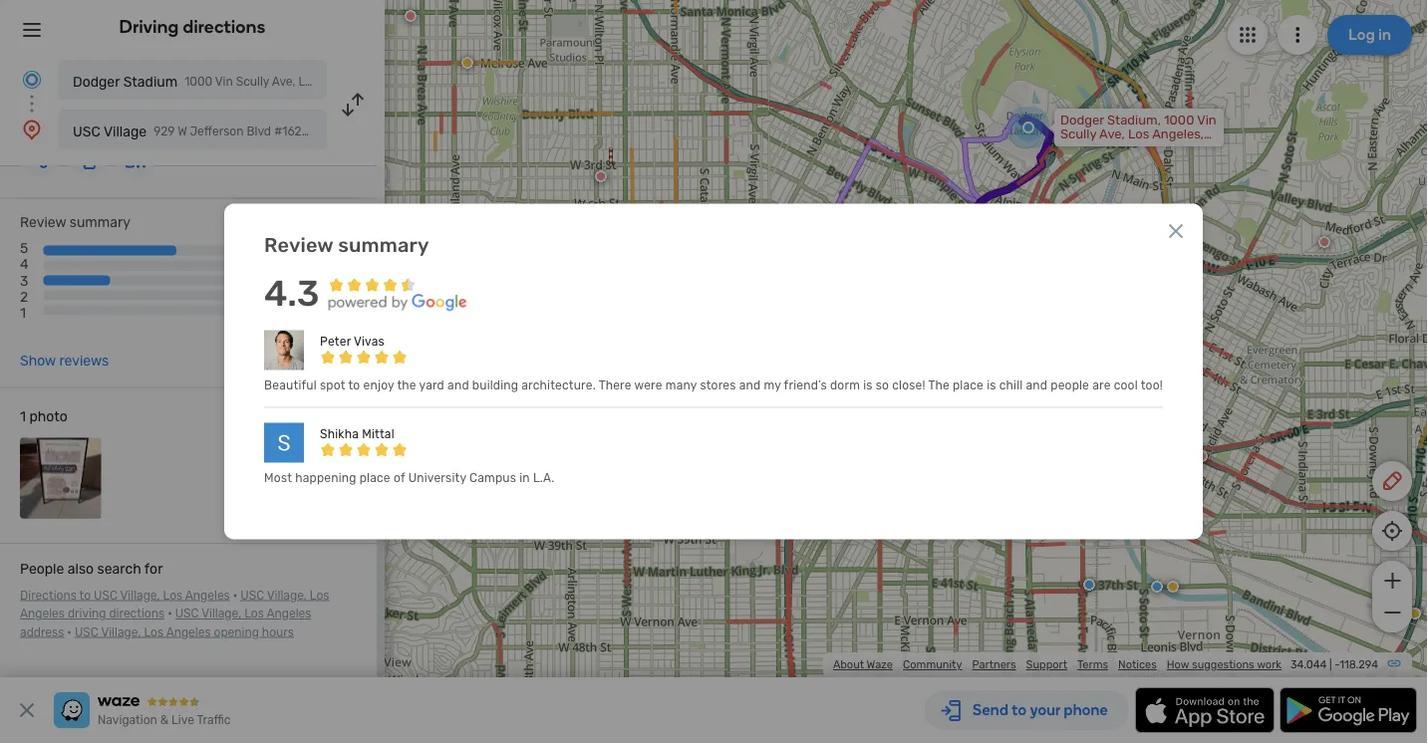 Task type: locate. For each thing, give the bounding box(es) containing it.
notices
[[1118, 658, 1157, 672]]

1 horizontal spatial summary
[[338, 234, 429, 257]]

los inside usc village 929 w jefferson blvd #1620, los angeles, ca 90089, usa
[[315, 125, 335, 139]]

1 inside 5 4 3 2 1
[[20, 305, 26, 321]]

navigation
[[98, 714, 157, 728]]

usc for usc village 929 w jefferson blvd #1620, los angeles, ca 90089, usa
[[73, 123, 101, 140]]

there
[[599, 378, 632, 392]]

close!
[[892, 378, 926, 392]]

directions up dodger stadium button
[[183, 16, 266, 37]]

how suggestions work link
[[1167, 658, 1282, 672]]

&
[[160, 714, 169, 728]]

0 horizontal spatial angeles,
[[337, 125, 385, 139]]

0 horizontal spatial review summary
[[20, 215, 131, 231]]

angeles for address
[[267, 608, 311, 621]]

1 1 from the top
[[20, 305, 26, 321]]

driving
[[119, 16, 179, 37]]

zoom out image
[[1380, 601, 1405, 625]]

spot
[[320, 378, 345, 392]]

1 horizontal spatial place
[[953, 378, 984, 392]]

is left chill
[[987, 378, 996, 392]]

summary
[[70, 215, 131, 231], [338, 234, 429, 257]]

community link
[[903, 658, 962, 672]]

1 down 3
[[20, 305, 26, 321]]

also
[[68, 561, 94, 578]]

x image
[[1164, 219, 1188, 243], [15, 699, 39, 723]]

place left of
[[360, 471, 390, 485]]

and right yard
[[448, 378, 469, 392]]

1 vertical spatial to
[[79, 589, 91, 603]]

and right chill
[[1026, 378, 1048, 392]]

1 horizontal spatial dodger
[[1060, 113, 1104, 128]]

dorm
[[830, 378, 860, 392]]

live
[[171, 714, 194, 728]]

0 horizontal spatial review
[[20, 215, 66, 231]]

and left 'my'
[[739, 378, 761, 392]]

4.3
[[256, 230, 342, 296], [264, 272, 319, 315]]

review
[[20, 215, 66, 231], [264, 234, 333, 257]]

1
[[20, 305, 26, 321], [20, 409, 26, 426]]

review summary up 5
[[20, 215, 131, 231]]

community
[[903, 658, 962, 672]]

reviews
[[59, 353, 109, 370]]

village, down for
[[120, 589, 160, 603]]

1 horizontal spatial review summary
[[264, 234, 429, 257]]

dodger inside button
[[73, 73, 120, 90]]

photo
[[29, 409, 68, 426]]

place right the
[[953, 378, 984, 392]]

usc village, los angeles driving directions
[[20, 589, 329, 621]]

0 horizontal spatial x image
[[15, 699, 39, 723]]

0 vertical spatial directions
[[183, 16, 266, 37]]

shikha
[[320, 427, 359, 441]]

w
[[178, 125, 187, 139]]

my
[[764, 378, 781, 392]]

4.3 up peter at the left of the page
[[256, 230, 342, 296]]

0 horizontal spatial is
[[863, 378, 873, 392]]

most happening place of university campus in l.a.
[[264, 471, 555, 485]]

0 vertical spatial review summary
[[20, 215, 131, 231]]

3 and from the left
[[1026, 378, 1048, 392]]

village
[[104, 123, 147, 140]]

angeles inside usc village, los angeles driving directions
[[20, 608, 65, 621]]

village,
[[120, 589, 160, 603], [267, 589, 307, 603], [202, 608, 241, 621], [101, 626, 141, 640]]

usc up opening
[[240, 589, 264, 603]]

usc village, los angeles driving directions link
[[20, 589, 329, 621]]

support link
[[1026, 658, 1067, 672]]

angeles inside usc village, los angeles address
[[267, 608, 311, 621]]

usc for usc village, los angeles opening hours
[[75, 626, 98, 640]]

usc down driving at the left of page
[[75, 626, 98, 640]]

dodger up california,
[[1060, 113, 1104, 128]]

how
[[1167, 658, 1189, 672]]

0 horizontal spatial and
[[448, 378, 469, 392]]

angeles up address
[[20, 608, 65, 621]]

village, for usc village, los angeles driving directions
[[267, 589, 307, 603]]

0 vertical spatial dodger
[[73, 73, 120, 90]]

0 vertical spatial to
[[348, 378, 360, 392]]

friend's
[[784, 378, 827, 392]]

village, inside usc village, los angeles driving directions
[[267, 589, 307, 603]]

1 left "photo"
[[20, 409, 26, 426]]

building
[[472, 378, 518, 392]]

1 and from the left
[[448, 378, 469, 392]]

link image
[[1386, 656, 1402, 672]]

0 vertical spatial x image
[[1164, 219, 1188, 243]]

cool
[[1114, 378, 1138, 392]]

0 horizontal spatial dodger
[[73, 73, 120, 90]]

0 horizontal spatial summary
[[70, 215, 131, 231]]

1 vertical spatial directions
[[109, 608, 165, 621]]

1 horizontal spatial review
[[264, 234, 333, 257]]

summary up the vivas
[[338, 234, 429, 257]]

1 vertical spatial dodger
[[1060, 113, 1104, 128]]

place
[[953, 378, 984, 392], [360, 471, 390, 485]]

angeles
[[185, 589, 230, 603], [20, 608, 65, 621], [267, 608, 311, 621], [166, 626, 211, 640]]

village, down directions to usc village, los angeles
[[101, 626, 141, 640]]

0 horizontal spatial to
[[79, 589, 91, 603]]

peter
[[320, 334, 351, 348]]

dodger stadium, 1000 vin scully ave, los angeles, california, united states
[[1060, 113, 1217, 156]]

angeles for driving
[[20, 608, 65, 621]]

0 vertical spatial 1
[[20, 305, 26, 321]]

village, up opening
[[202, 608, 241, 621]]

are
[[1092, 378, 1111, 392]]

usc left village
[[73, 123, 101, 140]]

directions
[[20, 589, 77, 603]]

of
[[394, 471, 405, 485]]

1 horizontal spatial angeles,
[[1152, 127, 1204, 142]]

x image down states
[[1164, 219, 1188, 243]]

mittal
[[362, 427, 394, 441]]

0 horizontal spatial place
[[360, 471, 390, 485]]

navigation & live traffic
[[98, 714, 231, 728]]

to up driving at the left of page
[[79, 589, 91, 603]]

0 vertical spatial summary
[[70, 215, 131, 231]]

directions
[[183, 16, 266, 37], [109, 608, 165, 621]]

angeles up usc village, los angeles opening hours
[[185, 589, 230, 603]]

dodger for dodger stadium
[[73, 73, 120, 90]]

usc inside usc village, los angeles address
[[175, 608, 199, 621]]

village, for usc village, los angeles address
[[202, 608, 241, 621]]

dodger left stadium
[[73, 73, 120, 90]]

x image down address
[[15, 699, 39, 723]]

2 and from the left
[[739, 378, 761, 392]]

dodger
[[73, 73, 120, 90], [1060, 113, 1104, 128]]

people also search for
[[20, 561, 163, 578]]

summary down village
[[70, 215, 131, 231]]

1 vertical spatial summary
[[338, 234, 429, 257]]

dodger inside dodger stadium, 1000 vin scully ave, los angeles, california, united states
[[1060, 113, 1104, 128]]

is
[[863, 378, 873, 392], [987, 378, 996, 392]]

1 vertical spatial 1
[[20, 409, 26, 426]]

usc up usc village, los angeles opening hours link in the left bottom of the page
[[175, 608, 199, 621]]

angeles down usc village, los angeles driving directions link
[[166, 626, 211, 640]]

usc
[[73, 123, 101, 140], [94, 589, 118, 603], [240, 589, 264, 603], [175, 608, 199, 621], [75, 626, 98, 640]]

los inside dodger stadium, 1000 vin scully ave, los angeles, california, united states
[[1128, 127, 1149, 142]]

location image
[[20, 118, 44, 142]]

beautiful spot to enjoy the yard and building architecture. there were many stores and my friend's dorm is so close! the place is chill and people are cool too!
[[264, 378, 1163, 392]]

review summary up peter vivas at the top left
[[264, 234, 429, 257]]

university
[[408, 471, 466, 485]]

and
[[448, 378, 469, 392], [739, 378, 761, 392], [1026, 378, 1048, 392]]

0 horizontal spatial directions
[[109, 608, 165, 621]]

usc inside usc village, los angeles driving directions
[[240, 589, 264, 603]]

2 horizontal spatial and
[[1026, 378, 1048, 392]]

to
[[348, 378, 360, 392], [79, 589, 91, 603]]

1 vertical spatial x image
[[15, 699, 39, 723]]

5
[[20, 241, 28, 257]]

shikha mittal
[[320, 427, 394, 441]]

1 vertical spatial review summary
[[264, 234, 429, 257]]

1 horizontal spatial and
[[739, 378, 761, 392]]

directions down directions to usc village, los angeles "link"
[[109, 608, 165, 621]]

to right spot
[[348, 378, 360, 392]]

4
[[20, 257, 29, 273]]

usc village, los angeles address link
[[20, 608, 311, 640]]

is left so
[[863, 378, 873, 392]]

scully
[[1060, 127, 1097, 142]]

stores
[[700, 378, 736, 392]]

angeles for opening
[[166, 626, 211, 640]]

usc village 929 w jefferson blvd #1620, los angeles, ca 90089, usa
[[73, 123, 472, 140]]

los
[[315, 125, 335, 139], [1128, 127, 1149, 142], [163, 589, 183, 603], [310, 589, 329, 603], [244, 608, 264, 621], [144, 626, 163, 640]]

1 vertical spatial review
[[264, 234, 333, 257]]

village, inside usc village, los angeles address
[[202, 608, 241, 621]]

1 horizontal spatial is
[[987, 378, 996, 392]]

about waze community partners support terms notices how suggestions work 34.044 | -118.294
[[833, 658, 1378, 672]]

4.3 up beautiful
[[264, 272, 319, 315]]

angeles up hours
[[267, 608, 311, 621]]

village, up hours
[[267, 589, 307, 603]]

for
[[144, 561, 163, 578]]

|
[[1330, 658, 1332, 672]]

1 horizontal spatial to
[[348, 378, 360, 392]]

about waze link
[[833, 658, 893, 672]]

zoom in image
[[1380, 569, 1405, 593]]

0 vertical spatial place
[[953, 378, 984, 392]]

jefferson
[[190, 125, 244, 139]]

so
[[876, 378, 889, 392]]



Task type: describe. For each thing, give the bounding box(es) containing it.
notices link
[[1118, 658, 1157, 672]]

stadium
[[123, 73, 178, 90]]

people
[[1051, 378, 1089, 392]]

5 4 3 2 1
[[20, 241, 29, 321]]

partners
[[972, 658, 1016, 672]]

directions to usc village, los angeles
[[20, 589, 230, 603]]

#1620,
[[274, 125, 312, 139]]

terms link
[[1077, 658, 1108, 672]]

los inside usc village, los angeles address
[[244, 608, 264, 621]]

driving directions
[[119, 16, 266, 37]]

vivas
[[354, 334, 384, 348]]

2 is from the left
[[987, 378, 996, 392]]

angeles, inside usc village 929 w jefferson blvd #1620, los angeles, ca 90089, usa
[[337, 125, 385, 139]]

118.294
[[1340, 658, 1378, 672]]

waze
[[867, 658, 893, 672]]

united
[[1124, 141, 1164, 156]]

traffic
[[197, 714, 231, 728]]

ave,
[[1099, 127, 1125, 142]]

chill
[[999, 378, 1023, 392]]

0 vertical spatial review
[[20, 215, 66, 231]]

1 photo
[[20, 409, 68, 426]]

pencil image
[[1380, 469, 1404, 493]]

usa
[[448, 125, 472, 139]]

stadium,
[[1107, 113, 1161, 128]]

beautiful
[[264, 378, 317, 392]]

2 1 from the top
[[20, 409, 26, 426]]

blvd
[[247, 125, 271, 139]]

1 horizontal spatial x image
[[1164, 219, 1188, 243]]

90089,
[[406, 125, 446, 139]]

enjoy
[[363, 378, 394, 392]]

yard
[[419, 378, 444, 392]]

suggestions
[[1192, 658, 1254, 672]]

hours
[[262, 626, 294, 640]]

happening
[[295, 471, 356, 485]]

angeles, inside dodger stadium, 1000 vin scully ave, los angeles, california, united states
[[1152, 127, 1204, 142]]

1 vertical spatial place
[[360, 471, 390, 485]]

most
[[264, 471, 292, 485]]

current location image
[[20, 68, 44, 92]]

dodger stadium
[[73, 73, 178, 90]]

about
[[833, 658, 864, 672]]

directions inside usc village, los angeles driving directions
[[109, 608, 165, 621]]

usc village, los angeles address
[[20, 608, 311, 640]]

support
[[1026, 658, 1067, 672]]

34.044
[[1291, 658, 1327, 672]]

work
[[1257, 658, 1282, 672]]

3
[[20, 273, 28, 289]]

l.a.
[[533, 471, 555, 485]]

usc up driving at the left of page
[[94, 589, 118, 603]]

california,
[[1060, 141, 1121, 156]]

vin
[[1197, 113, 1217, 128]]

929
[[154, 125, 175, 139]]

driving
[[68, 608, 106, 621]]

the
[[928, 378, 950, 392]]

1 is from the left
[[863, 378, 873, 392]]

address
[[20, 626, 64, 640]]

search
[[97, 561, 141, 578]]

too!
[[1141, 378, 1163, 392]]

usc village, los angeles opening hours
[[75, 626, 294, 640]]

peter vivas
[[320, 334, 384, 348]]

directions to usc village, los angeles link
[[20, 589, 230, 603]]

campus
[[469, 471, 516, 485]]

usc village, los angeles opening hours link
[[75, 626, 294, 640]]

states
[[1168, 141, 1207, 156]]

the
[[397, 378, 416, 392]]

1 horizontal spatial directions
[[183, 16, 266, 37]]

image 1 of usc village, los angeles image
[[20, 439, 101, 520]]

dodger for dodger stadium, 1000 vin scully ave, los angeles, california, united states
[[1060, 113, 1104, 128]]

show
[[20, 353, 56, 370]]

2
[[20, 289, 28, 305]]

were
[[634, 378, 662, 392]]

dodger stadium button
[[58, 60, 327, 100]]

terms
[[1077, 658, 1108, 672]]

people
[[20, 561, 64, 578]]

village, for usc village, los angeles opening hours
[[101, 626, 141, 640]]

los inside usc village, los angeles driving directions
[[310, 589, 329, 603]]

usc for usc village, los angeles driving directions
[[240, 589, 264, 603]]

many
[[666, 378, 697, 392]]

usc for usc village, los angeles address
[[175, 608, 199, 621]]

partners link
[[972, 658, 1016, 672]]

in
[[519, 471, 530, 485]]

opening
[[214, 626, 259, 640]]

architecture.
[[521, 378, 596, 392]]



Task type: vqa. For each thing, say whether or not it's contained in the screenshot.
NEW
no



